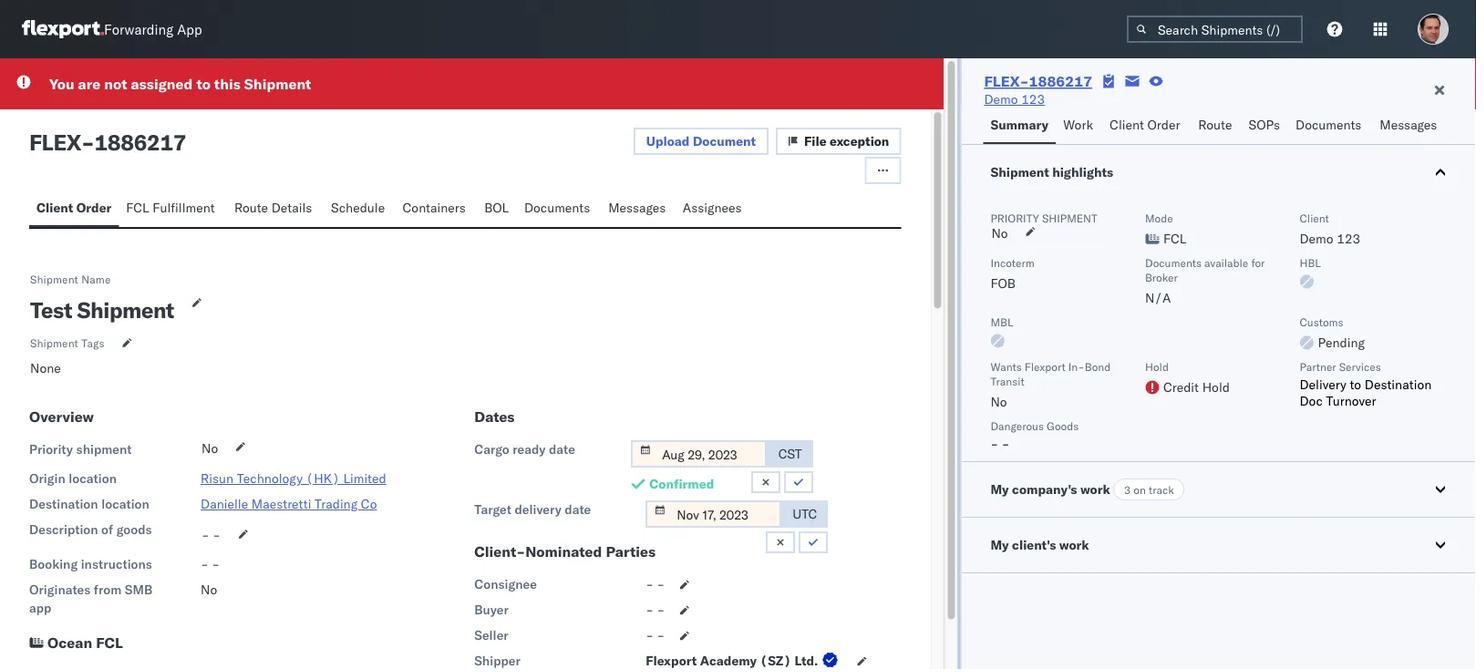 Task type: vqa. For each thing, say whether or not it's contained in the screenshot.
Notifications settings button
no



Task type: describe. For each thing, give the bounding box(es) containing it.
bol button
[[477, 191, 517, 227]]

risun technology (hk) limited
[[201, 470, 386, 486]]

work for my company's work
[[1080, 481, 1110, 497]]

(hk)
[[306, 470, 340, 486]]

flexport. image
[[22, 20, 104, 38]]

buyer
[[474, 602, 509, 618]]

details
[[271, 200, 312, 216]]

danielle maestretti trading co link
[[201, 496, 377, 512]]

containers button
[[395, 191, 477, 227]]

danielle
[[201, 496, 248, 512]]

booking
[[29, 556, 78, 572]]

wants flexport in-bond transit no
[[991, 360, 1111, 410]]

on
[[1134, 483, 1146, 496]]

academy
[[700, 653, 757, 669]]

goods
[[116, 522, 152, 538]]

wants
[[991, 360, 1022, 373]]

upload document button
[[633, 128, 769, 155]]

no up incoterm
[[991, 225, 1008, 241]]

0 horizontal spatial priority shipment
[[29, 441, 132, 457]]

documents for documents button to the bottom
[[524, 200, 590, 216]]

documents available for broker n/a
[[1145, 256, 1265, 306]]

0 horizontal spatial 1886217
[[94, 129, 186, 156]]

mmm d, yyyy text field for utc
[[646, 501, 782, 528]]

0 horizontal spatial client order button
[[29, 191, 119, 227]]

mbl
[[991, 315, 1013, 329]]

customs
[[1300, 315, 1344, 329]]

123 inside client demo 123 incoterm fob
[[1337, 231, 1361, 247]]

- - for buyer
[[646, 602, 665, 618]]

3 on track
[[1124, 483, 1174, 496]]

not
[[104, 75, 127, 93]]

app
[[29, 600, 51, 616]]

shipment for shipment highlights
[[991, 164, 1049, 180]]

destination location
[[29, 496, 149, 512]]

shipment for shipment name
[[30, 272, 78, 286]]

- - for seller
[[646, 627, 665, 643]]

forwarding
[[104, 21, 173, 38]]

file exception
[[804, 133, 889, 149]]

1 horizontal spatial messages button
[[1373, 109, 1447, 144]]

0 horizontal spatial messages
[[608, 200, 666, 216]]

demo inside client demo 123 incoterm fob
[[1300, 231, 1334, 247]]

flex - 1886217
[[29, 129, 186, 156]]

in-
[[1068, 360, 1085, 373]]

n/a
[[1145, 290, 1171, 306]]

client inside client demo 123 incoterm fob
[[1300, 211, 1329, 225]]

0 horizontal spatial fcl
[[96, 634, 123, 652]]

maestretti
[[251, 496, 311, 512]]

forwarding app
[[104, 21, 202, 38]]

limited
[[343, 470, 386, 486]]

cargo ready date
[[474, 441, 575, 457]]

1 horizontal spatial client order button
[[1102, 109, 1191, 144]]

mmm d, yyyy text field for cst
[[631, 440, 767, 468]]

delivery
[[515, 501, 561, 517]]

booking instructions
[[29, 556, 152, 572]]

none
[[30, 360, 61, 376]]

work
[[1063, 117, 1093, 133]]

shipper
[[474, 653, 521, 669]]

0 vertical spatial messages
[[1380, 117, 1437, 133]]

no right "smb"
[[201, 582, 217, 598]]

partner services delivery to destination doc turnover
[[1300, 360, 1432, 409]]

exception
[[830, 133, 889, 149]]

incoterm
[[991, 256, 1035, 269]]

fcl fulfillment
[[126, 200, 215, 216]]

my client's work button
[[961, 518, 1476, 573]]

target delivery date
[[474, 501, 591, 517]]

dates
[[474, 408, 515, 426]]

file
[[804, 133, 827, 149]]

for
[[1251, 256, 1265, 269]]

mode
[[1145, 211, 1173, 225]]

route details
[[234, 200, 312, 216]]

flexport inside wants flexport in-bond transit no
[[1025, 360, 1066, 373]]

cargo
[[474, 441, 509, 457]]

document
[[693, 133, 756, 149]]

flex
[[29, 129, 81, 156]]

route for route
[[1198, 117, 1232, 133]]

0 horizontal spatial hold
[[1145, 360, 1169, 373]]

nominated
[[525, 543, 602, 561]]

no inside wants flexport in-bond transit no
[[991, 394, 1007, 410]]

seller
[[474, 627, 509, 643]]

work button
[[1056, 109, 1102, 144]]

route details button
[[227, 191, 324, 227]]

shipment highlights button
[[961, 145, 1476, 200]]

summary
[[991, 117, 1049, 133]]

sops button
[[1241, 109, 1288, 144]]

services
[[1339, 360, 1381, 373]]

my client's work
[[991, 537, 1089, 553]]

pending
[[1318, 335, 1365, 351]]

documents for the top documents button
[[1296, 117, 1362, 133]]

description
[[29, 522, 98, 538]]

you
[[49, 75, 74, 93]]

1 horizontal spatial hold
[[1202, 379, 1230, 395]]

dangerous goods - -
[[991, 419, 1079, 452]]

Search Shipments (/) text field
[[1127, 16, 1303, 43]]

0 vertical spatial to
[[196, 75, 211, 93]]

location for origin location
[[69, 470, 117, 486]]

1 vertical spatial documents button
[[517, 191, 601, 227]]

shipment name
[[30, 272, 111, 286]]

shipment right this
[[244, 75, 311, 93]]

upload document
[[646, 133, 756, 149]]

demo 123
[[984, 91, 1045, 107]]

app
[[177, 21, 202, 38]]



Task type: locate. For each thing, give the bounding box(es) containing it.
hold up credit
[[1145, 360, 1169, 373]]

instructions
[[81, 556, 152, 572]]

hold right credit
[[1202, 379, 1230, 395]]

originates from smb app
[[29, 582, 153, 616]]

fcl for fcl
[[1163, 231, 1187, 247]]

fcl right ocean
[[96, 634, 123, 652]]

destination inside partner services delivery to destination doc turnover
[[1365, 377, 1432, 393]]

0 vertical spatial client order
[[1110, 117, 1180, 133]]

flexport left the in-
[[1025, 360, 1066, 373]]

ready
[[513, 441, 546, 457]]

client's
[[1012, 537, 1056, 553]]

assignees
[[683, 200, 742, 216]]

0 vertical spatial documents
[[1296, 117, 1362, 133]]

location
[[69, 470, 117, 486], [101, 496, 149, 512]]

risun
[[201, 470, 234, 486]]

client order down flex
[[36, 200, 111, 216]]

fcl for fcl fulfillment
[[126, 200, 149, 216]]

work for my client's work
[[1059, 537, 1089, 553]]

test
[[30, 296, 72, 324]]

no down transit
[[991, 394, 1007, 410]]

1 vertical spatial client order button
[[29, 191, 119, 227]]

1 horizontal spatial order
[[1147, 117, 1180, 133]]

route inside button
[[234, 200, 268, 216]]

client down flex
[[36, 200, 73, 216]]

1 vertical spatial 123
[[1337, 231, 1361, 247]]

goods
[[1047, 419, 1079, 433]]

1 horizontal spatial client
[[1110, 117, 1144, 133]]

0 vertical spatial priority
[[991, 211, 1039, 225]]

my for my client's work
[[991, 537, 1009, 553]]

to left this
[[196, 75, 211, 93]]

order for the leftmost client order button
[[76, 200, 111, 216]]

demo 123 link
[[984, 90, 1045, 109]]

client for rightmost client order button
[[1110, 117, 1144, 133]]

0 vertical spatial client order button
[[1102, 109, 1191, 144]]

0 horizontal spatial documents button
[[517, 191, 601, 227]]

3
[[1124, 483, 1131, 496]]

shipment up the origin location
[[76, 441, 132, 457]]

client order for the leftmost client order button
[[36, 200, 111, 216]]

documents button right "sops"
[[1288, 109, 1373, 144]]

0 vertical spatial my
[[991, 481, 1009, 497]]

priority shipment up the origin location
[[29, 441, 132, 457]]

forwarding app link
[[22, 20, 202, 38]]

available
[[1205, 256, 1249, 269]]

smb
[[125, 582, 153, 598]]

0 vertical spatial date
[[549, 441, 575, 457]]

1 horizontal spatial documents
[[1145, 256, 1202, 269]]

0 vertical spatial messages button
[[1373, 109, 1447, 144]]

my for my company's work
[[991, 481, 1009, 497]]

file exception button
[[776, 128, 901, 155], [776, 128, 901, 155]]

1 horizontal spatial priority
[[991, 211, 1039, 225]]

documents up broker
[[1145, 256, 1202, 269]]

0 horizontal spatial priority
[[29, 441, 73, 457]]

location up destination location
[[69, 470, 117, 486]]

1 vertical spatial priority
[[29, 441, 73, 457]]

0 horizontal spatial client
[[36, 200, 73, 216]]

order down the flex - 1886217
[[76, 200, 111, 216]]

route up shipment highlights button at the top right of page
[[1198, 117, 1232, 133]]

delivery
[[1300, 377, 1347, 393]]

documents right sops button
[[1296, 117, 1362, 133]]

highlights
[[1052, 164, 1113, 180]]

0 vertical spatial destination
[[1365, 377, 1432, 393]]

0 horizontal spatial messages button
[[601, 191, 676, 227]]

client order
[[1110, 117, 1180, 133], [36, 200, 111, 216]]

client-nominated parties
[[474, 543, 656, 561]]

1 vertical spatial shipment
[[76, 441, 132, 457]]

1 horizontal spatial priority shipment
[[991, 211, 1098, 225]]

client-
[[474, 543, 525, 561]]

2 vertical spatial fcl
[[96, 634, 123, 652]]

destination down services
[[1365, 377, 1432, 393]]

no up risun
[[202, 440, 218, 456]]

work
[[1080, 481, 1110, 497], [1059, 537, 1089, 553]]

2 my from the top
[[991, 537, 1009, 553]]

fcl fulfillment button
[[119, 191, 227, 227]]

fcl left fulfillment
[[126, 200, 149, 216]]

1 vertical spatial my
[[991, 537, 1009, 553]]

assigned
[[131, 75, 193, 93]]

1 vertical spatial hold
[[1202, 379, 1230, 395]]

work right client's
[[1059, 537, 1089, 553]]

0 vertical spatial 123
[[1021, 91, 1045, 107]]

transit
[[991, 374, 1025, 388]]

my left client's
[[991, 537, 1009, 553]]

documents inside documents available for broker n/a
[[1145, 256, 1202, 269]]

1 horizontal spatial shipment
[[1042, 211, 1098, 225]]

name
[[81, 272, 111, 286]]

1 vertical spatial fcl
[[1163, 231, 1187, 247]]

1 vertical spatial client order
[[36, 200, 111, 216]]

1 vertical spatial order
[[76, 200, 111, 216]]

co
[[361, 496, 377, 512]]

order left route button
[[1147, 117, 1180, 133]]

demo down 'flex-'
[[984, 91, 1018, 107]]

mmm d, yyyy text field up confirmed
[[631, 440, 767, 468]]

0 horizontal spatial 123
[[1021, 91, 1045, 107]]

documents right 'bol' button
[[524, 200, 590, 216]]

from
[[94, 582, 122, 598]]

1 vertical spatial demo
[[1300, 231, 1334, 247]]

1 horizontal spatial 1886217
[[1029, 72, 1092, 90]]

1 horizontal spatial messages
[[1380, 117, 1437, 133]]

1 vertical spatial location
[[101, 496, 149, 512]]

flex-
[[984, 72, 1029, 90]]

my left company's
[[991, 481, 1009, 497]]

shipment
[[244, 75, 311, 93], [991, 164, 1049, 180], [30, 272, 78, 286], [77, 296, 174, 324], [30, 336, 78, 350]]

client for the leftmost client order button
[[36, 200, 73, 216]]

1 vertical spatial documents
[[524, 200, 590, 216]]

2 vertical spatial documents
[[1145, 256, 1202, 269]]

0 vertical spatial 1886217
[[1029, 72, 1092, 90]]

0 vertical spatial hold
[[1145, 360, 1169, 373]]

0 horizontal spatial client order
[[36, 200, 111, 216]]

0 horizontal spatial to
[[196, 75, 211, 93]]

client order button right work at the top right
[[1102, 109, 1191, 144]]

risun technology (hk) limited link
[[201, 470, 386, 486]]

flexport academy (sz) ltd.
[[646, 653, 818, 669]]

1 my from the top
[[991, 481, 1009, 497]]

1 vertical spatial date
[[565, 501, 591, 517]]

1 vertical spatial messages button
[[601, 191, 676, 227]]

priority up origin
[[29, 441, 73, 457]]

you are not assigned to this shipment
[[49, 75, 311, 93]]

priority shipment down shipment highlights
[[991, 211, 1098, 225]]

shipment highlights
[[991, 164, 1113, 180]]

date for cargo ready date
[[549, 441, 575, 457]]

0 horizontal spatial documents
[[524, 200, 590, 216]]

order
[[1147, 117, 1180, 133], [76, 200, 111, 216]]

location for destination location
[[101, 496, 149, 512]]

0 vertical spatial mmm d, yyyy text field
[[631, 440, 767, 468]]

shipment inside button
[[991, 164, 1049, 180]]

123 down flex-1886217 link
[[1021, 91, 1045, 107]]

route left details
[[234, 200, 268, 216]]

to inside partner services delivery to destination doc turnover
[[1350, 377, 1361, 393]]

- - for consignee
[[646, 576, 665, 592]]

1 horizontal spatial demo
[[1300, 231, 1334, 247]]

messages button
[[1373, 109, 1447, 144], [601, 191, 676, 227]]

to
[[196, 75, 211, 93], [1350, 377, 1361, 393]]

date right ready
[[549, 441, 575, 457]]

sops
[[1249, 117, 1280, 133]]

0 horizontal spatial route
[[234, 200, 268, 216]]

client right work button
[[1110, 117, 1144, 133]]

2 horizontal spatial fcl
[[1163, 231, 1187, 247]]

0 vertical spatial route
[[1198, 117, 1232, 133]]

123 inside "link"
[[1021, 91, 1045, 107]]

0 vertical spatial shipment
[[1042, 211, 1098, 225]]

order for rightmost client order button
[[1147, 117, 1180, 133]]

0 vertical spatial demo
[[984, 91, 1018, 107]]

1 horizontal spatial route
[[1198, 117, 1232, 133]]

shipment for shipment tags
[[30, 336, 78, 350]]

1 horizontal spatial 123
[[1337, 231, 1361, 247]]

1 horizontal spatial fcl
[[126, 200, 149, 216]]

route for route details
[[234, 200, 268, 216]]

assignees button
[[676, 191, 752, 227]]

0 vertical spatial work
[[1080, 481, 1110, 497]]

shipment down summary button
[[991, 164, 1049, 180]]

shipment up test
[[30, 272, 78, 286]]

shipment up the none
[[30, 336, 78, 350]]

work left 3
[[1080, 481, 1110, 497]]

to up the turnover
[[1350, 377, 1361, 393]]

0 vertical spatial order
[[1147, 117, 1180, 133]]

danielle maestretti trading co
[[201, 496, 377, 512]]

schedule
[[331, 200, 385, 216]]

overview
[[29, 408, 94, 426]]

test shipment
[[30, 296, 174, 324]]

flexport left academy
[[646, 653, 697, 669]]

1 vertical spatial 1886217
[[94, 129, 186, 156]]

shipment down "highlights"
[[1042, 211, 1098, 225]]

0 horizontal spatial destination
[[29, 496, 98, 512]]

1 horizontal spatial to
[[1350, 377, 1361, 393]]

date for target delivery date
[[565, 501, 591, 517]]

credit
[[1163, 379, 1199, 395]]

1 horizontal spatial client order
[[1110, 117, 1180, 133]]

flexport
[[1025, 360, 1066, 373], [646, 653, 697, 669]]

are
[[78, 75, 101, 93]]

schedule button
[[324, 191, 395, 227]]

company's
[[1012, 481, 1077, 497]]

confirmed
[[649, 476, 714, 492]]

shipment tags
[[30, 336, 104, 350]]

shipment
[[1042, 211, 1098, 225], [76, 441, 132, 457]]

destination up description
[[29, 496, 98, 512]]

fulfillment
[[153, 200, 215, 216]]

0 horizontal spatial order
[[76, 200, 111, 216]]

of
[[101, 522, 113, 538]]

1 vertical spatial messages
[[608, 200, 666, 216]]

route button
[[1191, 109, 1241, 144]]

containers
[[403, 200, 466, 216]]

ocean
[[47, 634, 92, 652]]

0 horizontal spatial demo
[[984, 91, 1018, 107]]

0 vertical spatial documents button
[[1288, 109, 1373, 144]]

client order button down flex
[[29, 191, 119, 227]]

2 horizontal spatial client
[[1300, 211, 1329, 225]]

originates
[[29, 582, 91, 598]]

summary button
[[983, 109, 1056, 144]]

flex-1886217
[[984, 72, 1092, 90]]

description of goods
[[29, 522, 152, 538]]

mmm d, yyyy text field down confirmed
[[646, 501, 782, 528]]

bol
[[484, 200, 509, 216]]

1 vertical spatial priority shipment
[[29, 441, 132, 457]]

1886217 down assigned
[[94, 129, 186, 156]]

1 vertical spatial work
[[1059, 537, 1089, 553]]

upload
[[646, 133, 690, 149]]

location up goods
[[101, 496, 149, 512]]

0 vertical spatial flexport
[[1025, 360, 1066, 373]]

0 horizontal spatial flexport
[[646, 653, 697, 669]]

fcl down mode
[[1163, 231, 1187, 247]]

target
[[474, 501, 511, 517]]

1 vertical spatial route
[[234, 200, 268, 216]]

hbl
[[1300, 256, 1321, 269]]

trading
[[315, 496, 358, 512]]

work inside button
[[1059, 537, 1089, 553]]

client order right work button
[[1110, 117, 1180, 133]]

my company's work
[[991, 481, 1110, 497]]

priority up incoterm
[[991, 211, 1039, 225]]

MMM D, YYYY text field
[[631, 440, 767, 468], [646, 501, 782, 528]]

utc
[[793, 506, 817, 522]]

documents button right bol
[[517, 191, 601, 227]]

tags
[[81, 336, 104, 350]]

0 vertical spatial priority shipment
[[991, 211, 1098, 225]]

origin location
[[29, 470, 117, 486]]

destination
[[1365, 377, 1432, 393], [29, 496, 98, 512]]

0 horizontal spatial shipment
[[76, 441, 132, 457]]

ltd.
[[795, 653, 818, 669]]

client order for rightmost client order button
[[1110, 117, 1180, 133]]

client
[[1110, 117, 1144, 133], [36, 200, 73, 216], [1300, 211, 1329, 225]]

0 vertical spatial fcl
[[126, 200, 149, 216]]

this
[[214, 75, 241, 93]]

turnover
[[1326, 393, 1376, 409]]

1 vertical spatial destination
[[29, 496, 98, 512]]

0 vertical spatial location
[[69, 470, 117, 486]]

consignee
[[474, 576, 537, 592]]

123 up customs
[[1337, 231, 1361, 247]]

my inside button
[[991, 537, 1009, 553]]

1 vertical spatial mmm d, yyyy text field
[[646, 501, 782, 528]]

client up hbl
[[1300, 211, 1329, 225]]

1 vertical spatial to
[[1350, 377, 1361, 393]]

messages
[[1380, 117, 1437, 133], [608, 200, 666, 216]]

doc
[[1300, 393, 1323, 409]]

1 horizontal spatial flexport
[[1025, 360, 1066, 373]]

route inside button
[[1198, 117, 1232, 133]]

1 horizontal spatial destination
[[1365, 377, 1432, 393]]

demo up hbl
[[1300, 231, 1334, 247]]

1 vertical spatial flexport
[[646, 653, 697, 669]]

123
[[1021, 91, 1045, 107], [1337, 231, 1361, 247]]

2 horizontal spatial documents
[[1296, 117, 1362, 133]]

shipment down name
[[77, 296, 174, 324]]

1 horizontal spatial documents button
[[1288, 109, 1373, 144]]

- - for description of goods
[[202, 527, 221, 543]]

1886217 up work at the top right
[[1029, 72, 1092, 90]]

fcl inside fcl fulfillment button
[[126, 200, 149, 216]]

demo inside "link"
[[984, 91, 1018, 107]]

date right delivery
[[565, 501, 591, 517]]



